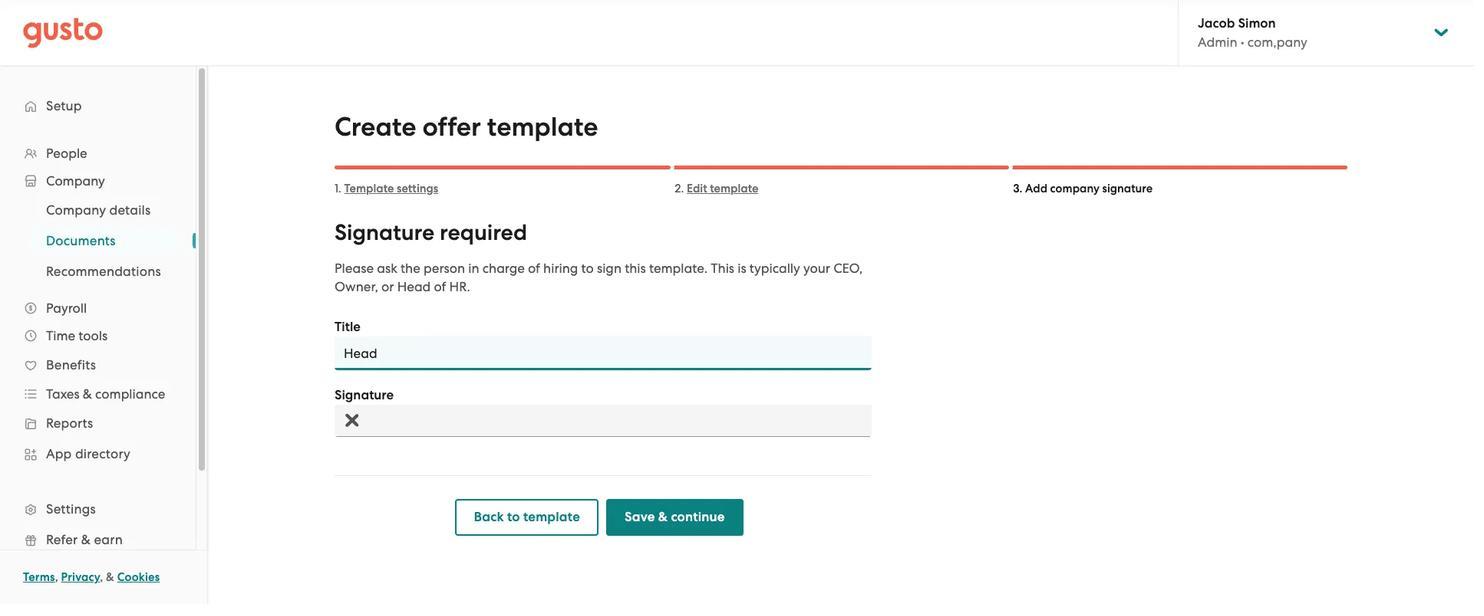 Task type: describe. For each thing, give the bounding box(es) containing it.
time
[[46, 328, 75, 344]]

add company signature
[[1025, 182, 1153, 196]]

offer
[[423, 111, 481, 143]]

settings link
[[15, 496, 180, 523]]

time tools button
[[15, 322, 180, 350]]

•
[[1241, 35, 1244, 50]]

template
[[344, 182, 394, 196]]

company for company details
[[46, 203, 106, 218]]

compliance
[[95, 387, 165, 402]]

terms link
[[23, 571, 55, 585]]

2 , from the left
[[100, 571, 103, 585]]

& for earn
[[81, 533, 91, 548]]

jacob simon admin • com,pany
[[1198, 15, 1307, 50]]

to inside please ask the person in charge of hiring to sign this template. this is typically your ceo, owner, or head of hr.
[[581, 261, 594, 276]]

list containing people
[[0, 140, 196, 605]]

settings
[[397, 182, 438, 196]]

owner,
[[335, 279, 378, 295]]

sign
[[597, 261, 622, 276]]

create offer template
[[335, 111, 598, 143]]

home image
[[23, 17, 103, 48]]

time tools
[[46, 328, 108, 344]]

please ask the person in charge of hiring to sign this template. this is typically your ceo, owner, or head of hr.
[[335, 261, 863, 295]]

company details
[[46, 203, 151, 218]]

& left "cookies" button
[[106, 571, 114, 585]]

earn
[[94, 533, 123, 548]]

& for continue
[[658, 510, 668, 526]]

your
[[803, 261, 830, 276]]

company for company
[[46, 173, 105, 189]]

refer
[[46, 533, 78, 548]]

& for compliance
[[83, 387, 92, 402]]

the
[[401, 261, 420, 276]]

tools
[[78, 328, 108, 344]]

gusto navigation element
[[0, 66, 196, 605]]

back
[[474, 510, 504, 526]]

taxes & compliance button
[[15, 381, 180, 408]]

0 horizontal spatial of
[[434, 279, 446, 295]]

this
[[711, 261, 734, 276]]

payroll
[[46, 301, 87, 316]]

signature for signature required
[[335, 219, 435, 246]]

people button
[[15, 140, 180, 167]]

benefits
[[46, 358, 96, 373]]

template settings link
[[344, 182, 438, 196]]

refer & earn link
[[15, 526, 180, 554]]

edit template
[[687, 182, 759, 196]]

this
[[625, 261, 646, 276]]

reports
[[46, 416, 93, 431]]

save
[[625, 510, 655, 526]]

edit
[[687, 182, 707, 196]]

jacob
[[1198, 15, 1235, 31]]

company
[[1050, 182, 1100, 196]]

template for back to template
[[523, 510, 580, 526]]

signature
[[1102, 182, 1153, 196]]

ask
[[377, 261, 397, 276]]



Task type: locate. For each thing, give the bounding box(es) containing it.
settings
[[46, 502, 96, 517]]

documents
[[46, 233, 116, 249]]

template inside 'link'
[[523, 510, 580, 526]]

head
[[397, 279, 431, 295]]

back to template link
[[455, 500, 599, 536]]

back to template
[[474, 510, 580, 526]]

recommendations
[[46, 264, 161, 279]]

, left the privacy
[[55, 571, 58, 585]]

template.
[[649, 261, 708, 276]]

0 vertical spatial of
[[528, 261, 540, 276]]

recommendations link
[[28, 258, 180, 285]]

0 vertical spatial signature
[[335, 219, 435, 246]]

1 horizontal spatial to
[[581, 261, 594, 276]]

1 vertical spatial template
[[710, 182, 759, 196]]

list
[[0, 140, 196, 605], [0, 195, 196, 287]]

2 signature from the top
[[335, 388, 394, 404]]

1 list from the top
[[0, 140, 196, 605]]

1 horizontal spatial of
[[528, 261, 540, 276]]

app directory
[[46, 447, 130, 462]]

privacy
[[61, 571, 100, 585]]

Title text field
[[335, 337, 872, 371]]

or
[[381, 279, 394, 295]]

is
[[738, 261, 746, 276]]

to left sign
[[581, 261, 594, 276]]

company inside dropdown button
[[46, 173, 105, 189]]

refer & earn
[[46, 533, 123, 548]]

0 vertical spatial to
[[581, 261, 594, 276]]

terms , privacy , & cookies
[[23, 571, 160, 585]]

of down person
[[434, 279, 446, 295]]

hr.
[[449, 279, 470, 295]]

continue
[[671, 510, 725, 526]]

privacy link
[[61, 571, 100, 585]]

required
[[440, 219, 527, 246]]

1 vertical spatial to
[[507, 510, 520, 526]]

title
[[335, 319, 361, 335]]

list containing company details
[[0, 195, 196, 287]]

person
[[424, 261, 465, 276]]

0 horizontal spatial to
[[507, 510, 520, 526]]

reports link
[[15, 410, 180, 437]]

typically
[[750, 261, 800, 276]]

admin
[[1198, 35, 1237, 50]]

signature
[[335, 219, 435, 246], [335, 388, 394, 404]]

2 company from the top
[[46, 203, 106, 218]]

add
[[1025, 182, 1048, 196]]

& inside button
[[658, 510, 668, 526]]

app directory link
[[15, 440, 180, 468]]

company
[[46, 173, 105, 189], [46, 203, 106, 218]]

1 signature from the top
[[335, 219, 435, 246]]

save & continue button
[[606, 500, 743, 536]]

directory
[[75, 447, 130, 462]]

& left earn at the bottom
[[81, 533, 91, 548]]

please
[[335, 261, 374, 276]]

1 company from the top
[[46, 173, 105, 189]]

com,pany
[[1248, 35, 1307, 50]]

setup
[[46, 98, 82, 114]]

1 vertical spatial of
[[434, 279, 446, 295]]

of left hiring
[[528, 261, 540, 276]]

to
[[581, 261, 594, 276], [507, 510, 520, 526]]

ceo,
[[833, 261, 863, 276]]

benefits link
[[15, 351, 180, 379]]

edit template link
[[687, 182, 759, 196]]

& right taxes
[[83, 387, 92, 402]]

signature for signature
[[335, 388, 394, 404]]

signature required
[[335, 219, 527, 246]]

& inside dropdown button
[[83, 387, 92, 402]]

in
[[468, 261, 479, 276]]

Signature text field
[[335, 405, 872, 437]]

2 vertical spatial template
[[523, 510, 580, 526]]

details
[[109, 203, 151, 218]]

1 vertical spatial company
[[46, 203, 106, 218]]

charge
[[483, 261, 525, 276]]

documents link
[[28, 227, 180, 255]]

company details link
[[28, 196, 180, 224]]

template
[[487, 111, 598, 143], [710, 182, 759, 196], [523, 510, 580, 526]]

simon
[[1238, 15, 1276, 31]]

2 list from the top
[[0, 195, 196, 287]]

&
[[83, 387, 92, 402], [658, 510, 668, 526], [81, 533, 91, 548], [106, 571, 114, 585]]

signature down title
[[335, 388, 394, 404]]

0 vertical spatial template
[[487, 111, 598, 143]]

people
[[46, 146, 87, 161]]

hiring
[[543, 261, 578, 276]]

create
[[335, 111, 416, 143]]

cookies button
[[117, 569, 160, 587]]

company up documents
[[46, 203, 106, 218]]

1 vertical spatial signature
[[335, 388, 394, 404]]

,
[[55, 571, 58, 585], [100, 571, 103, 585]]

of
[[528, 261, 540, 276], [434, 279, 446, 295]]

app
[[46, 447, 72, 462]]

& right save
[[658, 510, 668, 526]]

company down people
[[46, 173, 105, 189]]

company button
[[15, 167, 180, 195]]

taxes
[[46, 387, 80, 402]]

to inside 'link'
[[507, 510, 520, 526]]

template for create offer template
[[487, 111, 598, 143]]

payroll button
[[15, 295, 180, 322]]

save & continue
[[625, 510, 725, 526]]

, left "cookies" button
[[100, 571, 103, 585]]

1 horizontal spatial ,
[[100, 571, 103, 585]]

cookies
[[117, 571, 160, 585]]

terms
[[23, 571, 55, 585]]

taxes & compliance
[[46, 387, 165, 402]]

signature up ask
[[335, 219, 435, 246]]

to right back
[[507, 510, 520, 526]]

setup link
[[15, 92, 180, 120]]

0 horizontal spatial ,
[[55, 571, 58, 585]]

template settings
[[344, 182, 438, 196]]

1 , from the left
[[55, 571, 58, 585]]

0 vertical spatial company
[[46, 173, 105, 189]]



Task type: vqa. For each thing, say whether or not it's contained in the screenshot.
Upgrade to get access to performance reviews's the learn
no



